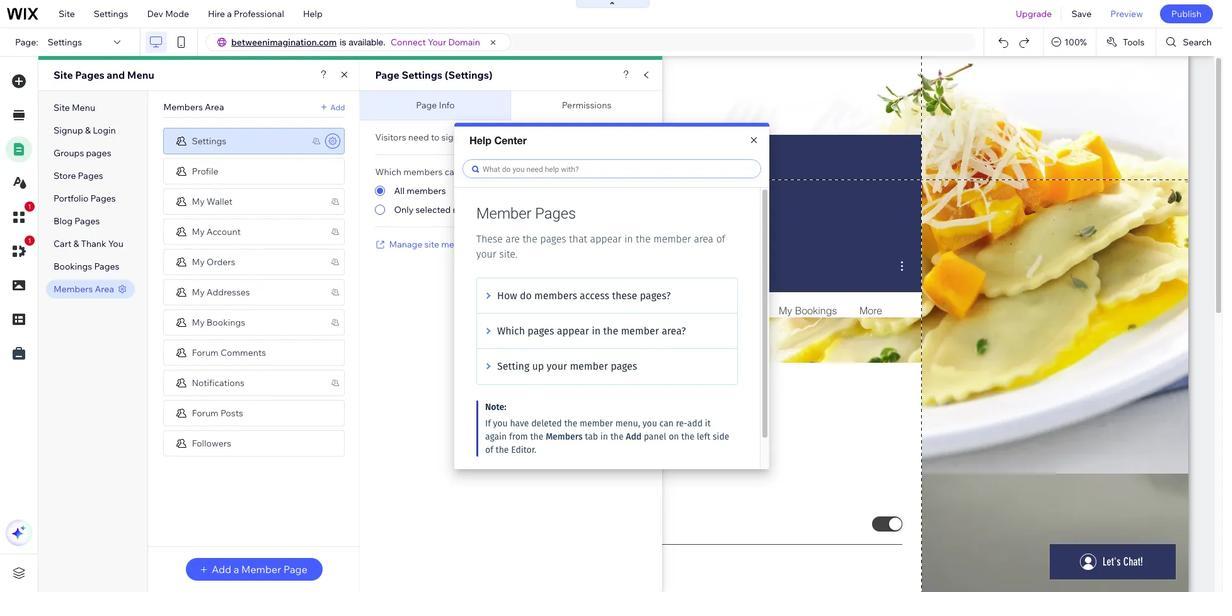 Task type: describe. For each thing, give the bounding box(es) containing it.
store
[[54, 170, 76, 181]]

page info
[[416, 100, 455, 111]]

dev mode
[[147, 8, 189, 20]]

manage
[[389, 239, 423, 250]]

only
[[394, 204, 414, 216]]

hire a professional
[[208, 8, 284, 20]]

save button
[[1062, 0, 1101, 28]]

1 horizontal spatial area
[[205, 101, 224, 113]]

only selected members or paying customers
[[394, 204, 578, 216]]

selected
[[416, 204, 451, 216]]

preview button
[[1101, 0, 1153, 28]]

2 to from the left
[[473, 132, 482, 143]]

pages
[[86, 147, 111, 159]]

site pages and menu
[[54, 69, 154, 81]]

my for my orders
[[192, 256, 205, 268]]

portfolio pages
[[54, 193, 116, 204]]

search button
[[1157, 28, 1223, 56]]

my orders
[[192, 256, 235, 268]]

manage site members link
[[389, 239, 481, 250]]

domain
[[448, 37, 480, 48]]

1 vertical spatial this
[[491, 166, 506, 178]]

thank
[[81, 238, 106, 250]]

posts
[[220, 407, 243, 419]]

mode
[[165, 8, 189, 20]]

your
[[428, 37, 446, 48]]

which
[[375, 166, 401, 178]]

portfolio
[[54, 193, 89, 204]]

addresses
[[207, 286, 250, 298]]

page inside button
[[284, 563, 307, 576]]

1 1 button from the top
[[6, 202, 35, 231]]

can
[[445, 166, 459, 178]]

profile
[[192, 165, 218, 177]]

permissions
[[562, 100, 611, 111]]

0 vertical spatial members
[[164, 101, 203, 113]]

bookings pages
[[54, 261, 119, 272]]

0 vertical spatial members area
[[164, 101, 224, 113]]

blog pages
[[54, 216, 100, 227]]

site for site menu
[[54, 102, 70, 113]]

add a member page button
[[186, 558, 323, 581]]

groups pages
[[54, 147, 111, 159]]

forum for forum posts
[[192, 407, 219, 419]]

publish button
[[1160, 4, 1213, 23]]

settings left dev
[[94, 8, 128, 20]]

my addresses
[[192, 286, 250, 298]]

my for my addresses
[[192, 286, 205, 298]]

pages for bookings
[[94, 261, 119, 272]]

0 vertical spatial menu
[[127, 69, 154, 81]]

orders
[[207, 256, 235, 268]]

page.
[[517, 132, 540, 143]]

paying
[[505, 204, 533, 216]]

more
[[568, 132, 589, 143]]

up
[[461, 132, 471, 143]]

is available. connect your domain
[[340, 37, 480, 48]]

(settings)
[[445, 69, 493, 81]]

and
[[107, 69, 125, 81]]

all members
[[394, 185, 446, 197]]

tools
[[1123, 37, 1145, 48]]

blog
[[54, 216, 73, 227]]

cart & thank you
[[54, 238, 123, 250]]

0 horizontal spatial bookings
[[54, 261, 92, 272]]

settings up page info
[[402, 69, 442, 81]]

add for add
[[330, 102, 345, 112]]

2 1 button from the top
[[6, 236, 35, 265]]

site menu
[[54, 102, 95, 113]]

members up selected
[[407, 185, 446, 197]]

wallet
[[207, 196, 232, 207]]

manage site members
[[389, 239, 481, 250]]

pages for portfolio
[[90, 193, 116, 204]]

connect
[[391, 37, 426, 48]]

0 horizontal spatial menu
[[72, 102, 95, 113]]

1 for first 1 button from the top
[[28, 203, 32, 210]]



Task type: vqa. For each thing, say whether or not it's contained in the screenshot.
Add to Site
no



Task type: locate. For each thing, give the bounding box(es) containing it.
1 to from the left
[[431, 132, 440, 143]]

my down my addresses at the left of the page
[[192, 317, 205, 328]]

0 horizontal spatial page
[[284, 563, 307, 576]]

1 horizontal spatial add
[[330, 102, 345, 112]]

1 vertical spatial page
[[416, 100, 437, 111]]

& right cart
[[73, 238, 79, 250]]

members right site
[[441, 239, 481, 250]]

page
[[375, 69, 399, 81], [416, 100, 437, 111], [284, 563, 307, 576]]

my for my account
[[192, 226, 205, 237]]

my left wallet
[[192, 196, 205, 207]]

page left "info"
[[416, 100, 437, 111]]

forum comments
[[192, 347, 266, 358]]

members up all members
[[403, 166, 443, 178]]

1 horizontal spatial members
[[164, 101, 203, 113]]

visitors need to sign up to see this page. learn more
[[375, 132, 589, 143]]

forum left posts
[[192, 407, 219, 419]]

this
[[500, 132, 515, 143], [491, 166, 506, 178]]

0 horizontal spatial &
[[73, 238, 79, 250]]

is
[[340, 37, 346, 47]]

a for hire
[[227, 8, 232, 20]]

0 horizontal spatial add
[[212, 563, 231, 576]]

my left orders
[[192, 256, 205, 268]]

members
[[164, 101, 203, 113], [54, 284, 93, 295]]

&
[[85, 125, 91, 136], [73, 238, 79, 250]]

& for signup
[[85, 125, 91, 136]]

my for my wallet
[[192, 196, 205, 207]]

1 forum from the top
[[192, 347, 219, 358]]

my
[[192, 196, 205, 207], [192, 226, 205, 237], [192, 256, 205, 268], [192, 286, 205, 298], [192, 317, 205, 328]]

4 my from the top
[[192, 286, 205, 298]]

bookings
[[54, 261, 92, 272], [207, 317, 245, 328]]

1 vertical spatial area
[[95, 284, 114, 295]]

add a member page
[[212, 563, 307, 576]]

this left page?
[[491, 166, 506, 178]]

notifications
[[192, 377, 244, 389]]

learn
[[542, 132, 566, 143]]

1 vertical spatial 1
[[28, 237, 32, 245]]

1 vertical spatial add
[[212, 563, 231, 576]]

dev
[[147, 8, 163, 20]]

1
[[28, 203, 32, 210], [28, 237, 32, 245]]

my account
[[192, 226, 241, 237]]

comments
[[220, 347, 266, 358]]

pages
[[75, 69, 104, 81], [78, 170, 103, 181], [90, 193, 116, 204], [75, 216, 100, 227], [94, 261, 119, 272]]

1 left cart
[[28, 237, 32, 245]]

bookings down addresses
[[207, 317, 245, 328]]

my bookings
[[192, 317, 245, 328]]

followers
[[192, 438, 231, 449]]

1 horizontal spatial a
[[234, 563, 239, 576]]

pages for blog
[[75, 216, 100, 227]]

0 horizontal spatial a
[[227, 8, 232, 20]]

signup
[[54, 125, 83, 136]]

my wallet
[[192, 196, 232, 207]]

& left login
[[85, 125, 91, 136]]

0 vertical spatial &
[[85, 125, 91, 136]]

menu
[[127, 69, 154, 81], [72, 102, 95, 113]]

1 vertical spatial bookings
[[207, 317, 245, 328]]

signup & login
[[54, 125, 116, 136]]

2 1 from the top
[[28, 237, 32, 245]]

a for add
[[234, 563, 239, 576]]

available.
[[349, 37, 386, 47]]

account
[[207, 226, 241, 237]]

0 vertical spatial 1 button
[[6, 202, 35, 231]]

0 horizontal spatial to
[[431, 132, 440, 143]]

a inside 'add a member page' button
[[234, 563, 239, 576]]

1 vertical spatial forum
[[192, 407, 219, 419]]

betweenimagination.com
[[231, 37, 337, 48]]

1 vertical spatial members area
[[54, 284, 114, 295]]

1 button left blog
[[6, 202, 35, 231]]

to
[[431, 132, 440, 143], [473, 132, 482, 143]]

2 vertical spatial site
[[54, 102, 70, 113]]

1 horizontal spatial page
[[375, 69, 399, 81]]

1 vertical spatial site
[[54, 69, 73, 81]]

area
[[205, 101, 224, 113], [95, 284, 114, 295]]

store pages
[[54, 170, 103, 181]]

customers
[[534, 204, 578, 216]]

pages down 'you'
[[94, 261, 119, 272]]

1 horizontal spatial &
[[85, 125, 91, 136]]

members
[[403, 166, 443, 178], [407, 185, 446, 197], [453, 204, 492, 216], [441, 239, 481, 250]]

sign
[[442, 132, 459, 143]]

page settings (settings)
[[375, 69, 493, 81]]

pages up portfolio pages
[[78, 170, 103, 181]]

info
[[439, 100, 455, 111]]

my for my bookings
[[192, 317, 205, 328]]

cart
[[54, 238, 71, 250]]

page?
[[508, 166, 534, 178]]

1 horizontal spatial menu
[[127, 69, 154, 81]]

my left addresses
[[192, 286, 205, 298]]

100%
[[1065, 37, 1087, 48]]

1 left portfolio
[[28, 203, 32, 210]]

0 horizontal spatial area
[[95, 284, 114, 295]]

page right member at the left bottom
[[284, 563, 307, 576]]

settings up site pages and menu
[[48, 37, 82, 48]]

upgrade
[[1016, 8, 1052, 20]]

0 horizontal spatial members
[[54, 284, 93, 295]]

to right up
[[473, 132, 482, 143]]

forum posts
[[192, 407, 243, 419]]

1 1 from the top
[[28, 203, 32, 210]]

menu right and
[[127, 69, 154, 81]]

1 vertical spatial menu
[[72, 102, 95, 113]]

site
[[59, 8, 75, 20], [54, 69, 73, 81], [54, 102, 70, 113]]

bookings down cart
[[54, 261, 92, 272]]

help
[[303, 8, 323, 20]]

members area
[[164, 101, 224, 113], [54, 284, 114, 295]]

1 vertical spatial &
[[73, 238, 79, 250]]

2 vertical spatial page
[[284, 563, 307, 576]]

publish
[[1171, 8, 1202, 20]]

pages left and
[[75, 69, 104, 81]]

save
[[1072, 8, 1092, 20]]

1 my from the top
[[192, 196, 205, 207]]

0 vertical spatial add
[[330, 102, 345, 112]]

login
[[93, 125, 116, 136]]

groups
[[54, 147, 84, 159]]

site for site pages and menu
[[54, 69, 73, 81]]

1 vertical spatial members
[[54, 284, 93, 295]]

a
[[227, 8, 232, 20], [234, 563, 239, 576]]

page for page info
[[416, 100, 437, 111]]

0 horizontal spatial members area
[[54, 284, 114, 295]]

pages up cart & thank you
[[75, 216, 100, 227]]

0 vertical spatial a
[[227, 8, 232, 20]]

0 vertical spatial site
[[59, 8, 75, 20]]

members left or
[[453, 204, 492, 216]]

forum up notifications at left
[[192, 347, 219, 358]]

all
[[394, 185, 405, 197]]

site
[[424, 239, 439, 250]]

a left member at the left bottom
[[234, 563, 239, 576]]

1 vertical spatial 1 button
[[6, 236, 35, 265]]

pages for site
[[75, 69, 104, 81]]

5 my from the top
[[192, 317, 205, 328]]

& for cart
[[73, 238, 79, 250]]

you
[[108, 238, 123, 250]]

access
[[461, 166, 489, 178]]

1 horizontal spatial bookings
[[207, 317, 245, 328]]

1 horizontal spatial to
[[473, 132, 482, 143]]

1 vertical spatial a
[[234, 563, 239, 576]]

member
[[241, 563, 281, 576]]

professional
[[234, 8, 284, 20]]

this right see
[[500, 132, 515, 143]]

tools button
[[1096, 28, 1156, 56]]

add for add a member page
[[212, 563, 231, 576]]

or
[[494, 204, 503, 216]]

a right hire
[[227, 8, 232, 20]]

need
[[408, 132, 429, 143]]

0 vertical spatial area
[[205, 101, 224, 113]]

pages right portfolio
[[90, 193, 116, 204]]

settings up profile
[[192, 135, 226, 147]]

page down available.
[[375, 69, 399, 81]]

1 for second 1 button
[[28, 237, 32, 245]]

0 vertical spatial forum
[[192, 347, 219, 358]]

settings
[[94, 8, 128, 20], [48, 37, 82, 48], [402, 69, 442, 81], [192, 135, 226, 147]]

2 my from the top
[[192, 226, 205, 237]]

add inside button
[[212, 563, 231, 576]]

1 horizontal spatial members area
[[164, 101, 224, 113]]

0 vertical spatial 1
[[28, 203, 32, 210]]

2 forum from the top
[[192, 407, 219, 419]]

to left sign
[[431, 132, 440, 143]]

0 vertical spatial page
[[375, 69, 399, 81]]

1 button
[[6, 202, 35, 231], [6, 236, 35, 265]]

forum for forum comments
[[192, 347, 219, 358]]

menu up signup & login
[[72, 102, 95, 113]]

page for page settings (settings)
[[375, 69, 399, 81]]

100% button
[[1044, 28, 1096, 56]]

see
[[484, 132, 498, 143]]

0 vertical spatial bookings
[[54, 261, 92, 272]]

visitors
[[375, 132, 406, 143]]

2 horizontal spatial page
[[416, 100, 437, 111]]

3 my from the top
[[192, 256, 205, 268]]

my left account
[[192, 226, 205, 237]]

1 button left cart
[[6, 236, 35, 265]]

search
[[1183, 37, 1212, 48]]

site for site
[[59, 8, 75, 20]]

which members can access this page?
[[375, 166, 534, 178]]

preview
[[1111, 8, 1143, 20]]

pages for store
[[78, 170, 103, 181]]

0 vertical spatial this
[[500, 132, 515, 143]]

hire
[[208, 8, 225, 20]]



